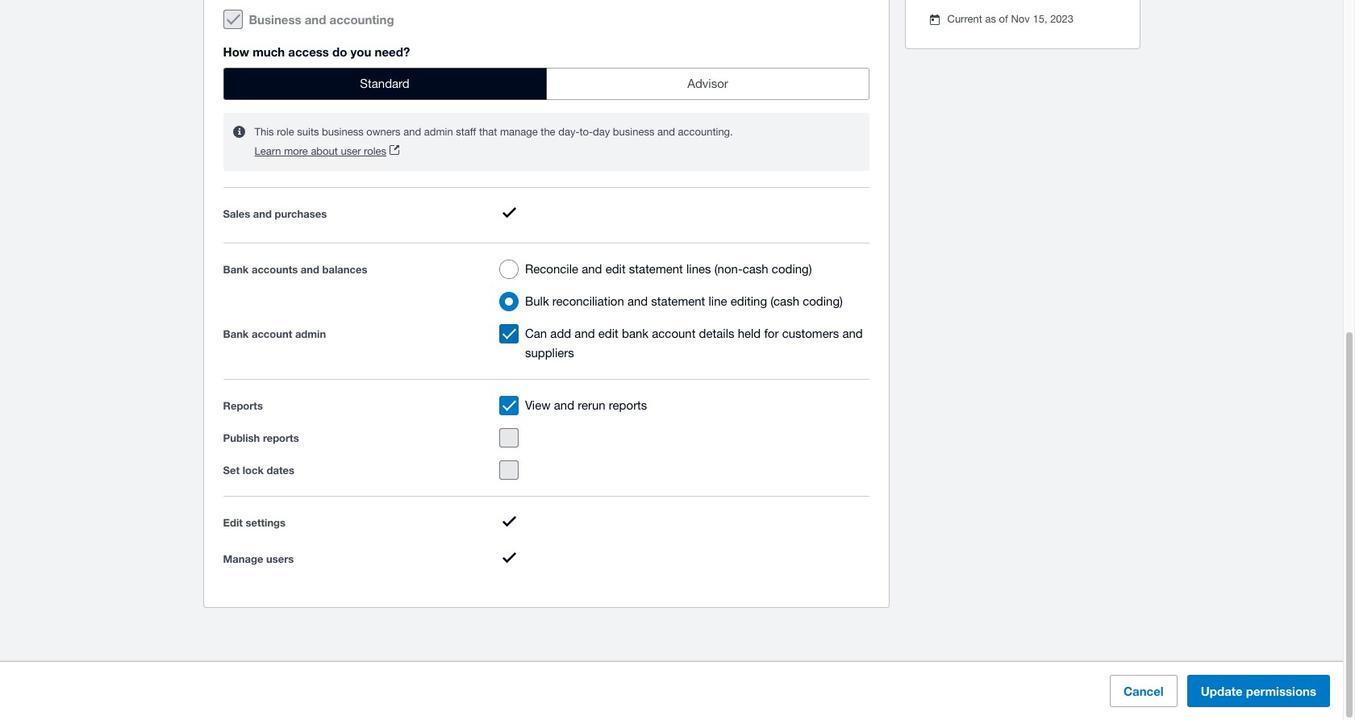 Task type: describe. For each thing, give the bounding box(es) containing it.
1 vertical spatial reports
[[263, 432, 299, 445]]

this role suits business owners and admin staff that manage the day-to-day business and accounting. learn more about user roles
[[255, 126, 733, 157]]

manage
[[223, 552, 263, 565]]

more
[[284, 145, 308, 157]]

edit inside can add and edit bank account details held for customers and suppliers
[[599, 327, 619, 341]]

business and accounting
[[249, 12, 394, 27]]

customers
[[782, 327, 839, 341]]

business
[[249, 12, 301, 27]]

much
[[253, 44, 285, 59]]

reconcile and edit statement lines (non-cash coding)
[[525, 263, 812, 276]]

held
[[738, 327, 761, 341]]

editing
[[731, 295, 767, 308]]

lines
[[687, 263, 711, 276]]

roles
[[364, 145, 387, 157]]

view and rerun reports
[[525, 399, 647, 413]]

bulk
[[525, 295, 549, 308]]

view
[[525, 399, 551, 413]]

and right add
[[575, 327, 595, 341]]

how much access do you need?
[[223, 44, 410, 59]]

bulk reconciliation and statement line editing (cash coding)
[[525, 295, 843, 308]]

manage
[[500, 126, 538, 138]]

and up how much access do you need?
[[305, 12, 326, 27]]

statement for lines
[[629, 263, 683, 276]]

user
[[341, 145, 361, 157]]

0 vertical spatial edit
[[606, 263, 626, 276]]

bank accounts and balances
[[223, 263, 367, 276]]

reports
[[223, 400, 263, 413]]

edit settings
[[223, 517, 286, 530]]

day-
[[559, 126, 580, 138]]

owners
[[367, 126, 401, 138]]

standard
[[360, 77, 410, 90]]

about
[[311, 145, 338, 157]]

staff
[[456, 126, 476, 138]]

bank
[[622, 327, 649, 341]]

rerun
[[578, 399, 606, 413]]

1 business from the left
[[322, 126, 364, 138]]

advisor
[[688, 77, 728, 90]]

lock
[[243, 464, 264, 477]]

nov
[[1011, 13, 1030, 25]]

settings
[[246, 517, 286, 530]]

dates
[[267, 464, 294, 477]]

users
[[266, 552, 294, 565]]

of
[[999, 13, 1009, 25]]

(non-
[[715, 263, 743, 276]]

and up bank on the left top of page
[[628, 295, 648, 308]]

(cash
[[771, 295, 800, 308]]

current
[[948, 13, 983, 25]]

the
[[541, 126, 556, 138]]

role
[[277, 126, 294, 138]]

sales
[[223, 207, 250, 220]]

2 business from the left
[[613, 126, 655, 138]]

accounting.
[[678, 126, 733, 138]]

purchases
[[275, 207, 327, 220]]

bank for bank account admin
[[223, 328, 249, 341]]

add
[[551, 327, 571, 341]]



Task type: vqa. For each thing, say whether or not it's contained in the screenshot.
now associated with Add more details for polished, professional invoices.
no



Task type: locate. For each thing, give the bounding box(es) containing it.
1 bank from the top
[[223, 263, 249, 276]]

1 vertical spatial statement
[[651, 295, 705, 308]]

need?
[[375, 44, 410, 59]]

option group containing standard
[[223, 68, 870, 100]]

1 horizontal spatial reports
[[609, 399, 647, 413]]

update
[[1201, 684, 1243, 699]]

0 vertical spatial admin
[[424, 126, 453, 138]]

to-
[[580, 126, 593, 138]]

admin
[[424, 126, 453, 138], [295, 328, 326, 341]]

statement down reconcile and edit statement lines (non-cash coding)
[[651, 295, 705, 308]]

1 vertical spatial option group
[[493, 254, 870, 318]]

bank
[[223, 263, 249, 276], [223, 328, 249, 341]]

line
[[709, 295, 727, 308]]

0 vertical spatial statement
[[629, 263, 683, 276]]

bank up reports on the left bottom of page
[[223, 328, 249, 341]]

and left accounting.
[[658, 126, 675, 138]]

access
[[288, 44, 329, 59]]

and right customers
[[843, 327, 863, 341]]

0 horizontal spatial reports
[[263, 432, 299, 445]]

account
[[652, 327, 696, 341], [252, 328, 292, 341]]

1 vertical spatial admin
[[295, 328, 326, 341]]

option group containing reconcile and edit statement lines (non-cash coding)
[[493, 254, 870, 318]]

coding) up customers
[[803, 295, 843, 308]]

you
[[351, 44, 372, 59]]

edit
[[606, 263, 626, 276], [599, 327, 619, 341]]

0 horizontal spatial business
[[322, 126, 364, 138]]

0 vertical spatial reports
[[609, 399, 647, 413]]

0 horizontal spatial account
[[252, 328, 292, 341]]

1 vertical spatial coding)
[[803, 295, 843, 308]]

account down bulk reconciliation and statement line editing (cash coding)
[[652, 327, 696, 341]]

and up reconciliation
[[582, 263, 602, 276]]

learn
[[255, 145, 281, 157]]

edit
[[223, 517, 243, 530]]

and
[[305, 12, 326, 27], [404, 126, 421, 138], [658, 126, 675, 138], [253, 207, 272, 220], [582, 263, 602, 276], [301, 263, 320, 276], [628, 295, 648, 308], [575, 327, 595, 341], [843, 327, 863, 341], [554, 399, 575, 413]]

1 horizontal spatial admin
[[424, 126, 453, 138]]

coding) for reconcile and edit statement lines (non-cash coding)
[[772, 263, 812, 276]]

2023
[[1051, 13, 1074, 25]]

0 horizontal spatial admin
[[295, 328, 326, 341]]

publish
[[223, 432, 260, 445]]

and right sales
[[253, 207, 272, 220]]

cancel button
[[1110, 675, 1178, 708]]

1 vertical spatial bank
[[223, 328, 249, 341]]

day
[[593, 126, 610, 138]]

2 bank from the top
[[223, 328, 249, 341]]

business right day
[[613, 126, 655, 138]]

1 horizontal spatial business
[[613, 126, 655, 138]]

cash
[[743, 263, 769, 276]]

business
[[322, 126, 364, 138], [613, 126, 655, 138]]

bank account admin
[[223, 328, 326, 341]]

0 vertical spatial option group
[[223, 68, 870, 100]]

balances
[[322, 263, 367, 276]]

update permissions button
[[1188, 675, 1331, 708]]

reconciliation
[[553, 295, 624, 308]]

1 vertical spatial edit
[[599, 327, 619, 341]]

edit left bank on the left top of page
[[599, 327, 619, 341]]

edit up reconciliation
[[606, 263, 626, 276]]

account down accounts
[[252, 328, 292, 341]]

coding) for bulk reconciliation and statement line editing (cash coding)
[[803, 295, 843, 308]]

details
[[699, 327, 735, 341]]

0 vertical spatial coding)
[[772, 263, 812, 276]]

1 horizontal spatial account
[[652, 327, 696, 341]]

suppliers
[[525, 346, 574, 360]]

for
[[764, 327, 779, 341]]

reconcile
[[525, 263, 579, 276]]

how
[[223, 44, 249, 59]]

statement
[[629, 263, 683, 276], [651, 295, 705, 308]]

permissions
[[1246, 684, 1317, 699]]

can add and edit bank account details held for customers and suppliers
[[525, 327, 863, 360]]

15,
[[1033, 13, 1048, 25]]

statement for line
[[651, 295, 705, 308]]

and right view
[[554, 399, 575, 413]]

and left balances
[[301, 263, 320, 276]]

cancel
[[1124, 684, 1164, 699]]

statement up bulk reconciliation and statement line editing (cash coding)
[[629, 263, 683, 276]]

business up user
[[322, 126, 364, 138]]

set
[[223, 464, 240, 477]]

admin down 'bank accounts and balances'
[[295, 328, 326, 341]]

reports
[[609, 399, 647, 413], [263, 432, 299, 445]]

can
[[525, 327, 547, 341]]

current as of nov 15, 2023
[[948, 13, 1074, 25]]

account inside can add and edit bank account details held for customers and suppliers
[[652, 327, 696, 341]]

do
[[332, 44, 347, 59]]

admin left 'staff'
[[424, 126, 453, 138]]

reports right rerun
[[609, 399, 647, 413]]

0 vertical spatial bank
[[223, 263, 249, 276]]

sales and purchases
[[223, 207, 327, 220]]

reports up dates
[[263, 432, 299, 445]]

admin inside this role suits business owners and admin staff that manage the day-to-day business and accounting. learn more about user roles
[[424, 126, 453, 138]]

and right owners
[[404, 126, 421, 138]]

learn more about user roles link
[[255, 142, 399, 161]]

suits
[[297, 126, 319, 138]]

bank for bank accounts and balances
[[223, 263, 249, 276]]

this
[[255, 126, 274, 138]]

that
[[479, 126, 497, 138]]

accounting
[[330, 12, 394, 27]]

bank left accounts
[[223, 263, 249, 276]]

update permissions
[[1201, 684, 1317, 699]]

as
[[986, 13, 996, 25]]

set lock dates
[[223, 464, 294, 477]]

coding) up (cash
[[772, 263, 812, 276]]

option group
[[223, 68, 870, 100], [493, 254, 870, 318]]

coding)
[[772, 263, 812, 276], [803, 295, 843, 308]]

manage users
[[223, 552, 294, 565]]

publish reports
[[223, 432, 299, 445]]

accounts
[[252, 263, 298, 276]]



